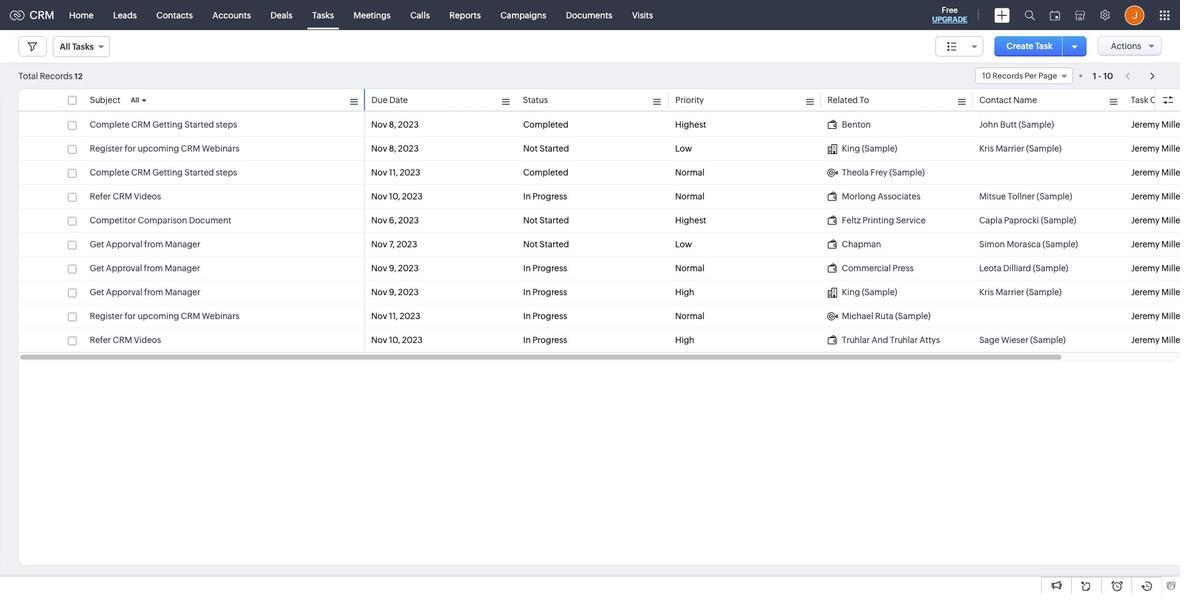 Task type: vqa. For each thing, say whether or not it's contained in the screenshot.


Task type: describe. For each thing, give the bounding box(es) containing it.
started for nov 7, 2023
[[540, 240, 569, 250]]

simon morasca (sample) link
[[979, 238, 1078, 251]]

get apporval from manager link for nov 7, 2023
[[90, 238, 200, 251]]

paprocki
[[1004, 216, 1039, 226]]

8, for not started
[[389, 144, 396, 154]]

(sample) up 'frey'
[[862, 144, 897, 154]]

10, for high
[[389, 336, 400, 345]]

commercial press
[[842, 264, 914, 274]]

normal for commercial press
[[675, 264, 705, 274]]

morlong
[[842, 192, 876, 202]]

1
[[1093, 71, 1096, 81]]

simon
[[979, 240, 1005, 250]]

nov 9, 2023 for get apporval from manager
[[371, 288, 419, 297]]

mille for king (sample) link corresponding to high
[[1161, 288, 1180, 297]]

total
[[18, 71, 38, 81]]

nov for the register for upcoming crm webinars link for nov 8, 2023
[[371, 144, 387, 154]]

get for low
[[90, 240, 104, 250]]

mitsue tollner (sample) link
[[979, 191, 1072, 203]]

meetings link
[[344, 0, 401, 30]]

nov 7, 2023
[[371, 240, 417, 250]]

getting for nov 11, 2023
[[152, 168, 183, 178]]

mille for chapman link
[[1161, 240, 1180, 250]]

king for high
[[842, 288, 860, 297]]

reports link
[[440, 0, 491, 30]]

steps for nov 8, 2023
[[216, 120, 237, 130]]

upgrade
[[932, 15, 967, 24]]

2023 for the benton link on the right of the page
[[398, 120, 419, 130]]

theola
[[842, 168, 869, 178]]

-
[[1098, 71, 1102, 81]]

calendar image
[[1050, 10, 1060, 20]]

normal for michael ruta (sample)
[[675, 312, 705, 321]]

jeremy mille for king (sample) link corresponding to high
[[1131, 288, 1180, 297]]

jeremy for king (sample) link corresponding to high
[[1131, 288, 1160, 297]]

visits
[[632, 10, 653, 20]]

all for all tasks
[[60, 42, 70, 52]]

create menu element
[[987, 0, 1017, 30]]

jeremy mille for morlong associates link
[[1131, 192, 1180, 202]]

progress for michael ruta (sample)
[[533, 312, 567, 321]]

home
[[69, 10, 94, 20]]

john
[[979, 120, 998, 130]]

chapman
[[842, 240, 881, 250]]

kris for low
[[979, 144, 994, 154]]

mille for theola frey (sample) link on the right of page
[[1161, 168, 1180, 178]]

nov for refer crm videos link corresponding to normal
[[371, 192, 387, 202]]

10 inside field
[[982, 71, 991, 81]]

jeremy mille for the "feltz printing service" link
[[1131, 216, 1180, 226]]

chapman link
[[827, 238, 881, 251]]

7,
[[389, 240, 395, 250]]

to
[[859, 95, 869, 105]]

jeremy mille for chapman link
[[1131, 240, 1180, 250]]

mille for michael ruta (sample) link
[[1161, 312, 1180, 321]]

date
[[389, 95, 408, 105]]

normal for theola frey (sample)
[[675, 168, 705, 178]]

capla paprocki (sample) link
[[979, 215, 1076, 227]]

nov 11, 2023 for completed
[[371, 168, 420, 178]]

wieser
[[1001, 336, 1028, 345]]

upcoming for nov 8, 2023
[[138, 144, 179, 154]]

dilliard
[[1003, 264, 1031, 274]]

leota dilliard (sample) link
[[979, 262, 1068, 275]]

nov for the register for upcoming crm webinars link for nov 11, 2023
[[371, 312, 387, 321]]

sage wieser (sample) link
[[979, 334, 1066, 347]]

profile element
[[1117, 0, 1152, 30]]

feltz printing service
[[842, 216, 926, 226]]

get apporval from manager for nov 7, 2023
[[90, 240, 200, 250]]

complete crm getting started steps for nov 11, 2023
[[90, 168, 237, 178]]

in progress for king
[[523, 288, 567, 297]]

complete for nov 11, 2023
[[90, 168, 130, 178]]

low for king (sample)
[[675, 144, 692, 154]]

tasks link
[[302, 0, 344, 30]]

profile image
[[1125, 5, 1144, 25]]

leota
[[979, 264, 1002, 274]]

kris marrier (sample) for low
[[979, 144, 1062, 154]]

manager for high
[[165, 288, 200, 297]]

comparison
[[138, 216, 187, 226]]

9, for get approval from manager
[[389, 264, 396, 274]]

jeremy for chapman link
[[1131, 240, 1160, 250]]

nov 10, 2023 for high
[[371, 336, 423, 345]]

kris marrier (sample) for high
[[979, 288, 1062, 297]]

2023 for theola frey (sample) link on the right of page
[[400, 168, 420, 178]]

nov for complete crm getting started steps link associated with nov 8, 2023
[[371, 120, 387, 130]]

not for nov 7, 2023
[[523, 240, 538, 250]]

calls link
[[401, 0, 440, 30]]

benton link
[[827, 119, 871, 131]]

manager for low
[[165, 240, 200, 250]]

register for nov 11, 2023
[[90, 312, 123, 321]]

page
[[1039, 71, 1057, 81]]

refer crm videos for normal
[[90, 192, 161, 202]]

attys
[[920, 336, 940, 345]]

apporval for nov 7, 2023
[[106, 240, 142, 250]]

create task
[[1007, 41, 1053, 51]]

jeremy mille for commercial press link
[[1131, 264, 1180, 274]]

2 truhlar from the left
[[890, 336, 918, 345]]

truhlar and truhlar attys link
[[827, 334, 940, 347]]

in for truhlar and truhlar attys
[[523, 336, 531, 345]]

not started for nov 7, 2023
[[523, 240, 569, 250]]

competitor comparison document link
[[90, 215, 231, 227]]

due
[[371, 95, 387, 105]]

create menu image
[[994, 8, 1010, 22]]

nov for competitor comparison document link
[[371, 216, 387, 226]]

10 Records Per Page field
[[975, 68, 1073, 84]]

tasks inside "tasks" link
[[312, 10, 334, 20]]

(sample) right tollner
[[1037, 192, 1072, 202]]

register for nov 8, 2023
[[90, 144, 123, 154]]

(sample) right ruta
[[895, 312, 931, 321]]

name
[[1013, 95, 1037, 105]]

mille for the benton link on the right of the page
[[1161, 120, 1180, 130]]

competitor comparison document
[[90, 216, 231, 226]]

create
[[1007, 41, 1034, 51]]

subject
[[90, 95, 120, 105]]

register for upcoming crm webinars link for nov 8, 2023
[[90, 143, 240, 155]]

(sample) down simon morasca (sample) link
[[1033, 264, 1068, 274]]

approval
[[106, 264, 142, 274]]

morlong associates link
[[827, 191, 921, 203]]

videos for normal
[[134, 192, 161, 202]]

2023 for michael ruta (sample) link
[[400, 312, 420, 321]]

jeremy for the "feltz printing service" link
[[1131, 216, 1160, 226]]

task inside button
[[1035, 41, 1053, 51]]

mille for the truhlar and truhlar attys link
[[1161, 336, 1180, 345]]

michael ruta (sample) link
[[827, 310, 931, 323]]

theola frey (sample)
[[842, 168, 925, 178]]

due date
[[371, 95, 408, 105]]

(sample) up associates
[[889, 168, 925, 178]]

competitor
[[90, 216, 136, 226]]

related
[[827, 95, 858, 105]]

contact name
[[979, 95, 1037, 105]]

getting for nov 8, 2023
[[152, 120, 183, 130]]

jeremy mille for michael ruta (sample) link
[[1131, 312, 1180, 321]]

2023 for morlong associates link
[[402, 192, 423, 202]]

free upgrade
[[932, 6, 967, 24]]

king (sample) for high
[[842, 288, 897, 297]]

free
[[942, 6, 958, 15]]

refer crm videos link for normal
[[90, 191, 161, 203]]

king (sample) link for low
[[827, 143, 897, 155]]

jeremy mille for the benton link on the right of the page
[[1131, 120, 1180, 130]]

feltz printing service link
[[827, 215, 926, 227]]

crm link
[[10, 9, 54, 22]]

related to
[[827, 95, 869, 105]]

2023 for the "feltz printing service" link
[[398, 216, 419, 226]]

webinars for nov 8, 2023
[[202, 144, 240, 154]]

1 horizontal spatial task
[[1131, 95, 1149, 105]]

contacts
[[156, 10, 193, 20]]

2023 for king (sample) link related to low
[[398, 144, 419, 154]]

accounts link
[[203, 0, 261, 30]]

theola frey (sample) link
[[827, 167, 925, 179]]

nov for complete crm getting started steps link associated with nov 11, 2023
[[371, 168, 387, 178]]

get for normal
[[90, 264, 104, 274]]

apporval for nov 9, 2023
[[106, 288, 142, 297]]

calls
[[410, 10, 430, 20]]

campaigns
[[500, 10, 546, 20]]

campaigns link
[[491, 0, 556, 30]]

mille for king (sample) link related to low
[[1161, 144, 1180, 154]]

in progress for morlong
[[523, 192, 567, 202]]

service
[[896, 216, 926, 226]]

All Tasks field
[[53, 36, 110, 57]]

leads link
[[103, 0, 147, 30]]

home link
[[59, 0, 103, 30]]

printing
[[863, 216, 894, 226]]

documents
[[566, 10, 612, 20]]

highest for completed
[[675, 120, 706, 130]]

(sample) down john butt (sample) link
[[1026, 144, 1062, 154]]

all tasks
[[60, 42, 94, 52]]

truhlar and truhlar attys
[[842, 336, 940, 345]]



Task type: locate. For each thing, give the bounding box(es) containing it.
1 mille from the top
[[1161, 120, 1180, 130]]

kris marrier (sample) link for low
[[979, 143, 1062, 155]]

associates
[[878, 192, 921, 202]]

2 low from the top
[[675, 240, 692, 250]]

1 vertical spatial kris marrier (sample)
[[979, 288, 1062, 297]]

nov 9, 2023 for get approval from manager
[[371, 264, 419, 274]]

1 register for upcoming crm webinars from the top
[[90, 144, 240, 154]]

marrier for low
[[996, 144, 1024, 154]]

9, for get apporval from manager
[[389, 288, 396, 297]]

10 mille from the top
[[1161, 336, 1180, 345]]

2 king (sample) from the top
[[842, 288, 897, 297]]

1 10, from the top
[[389, 192, 400, 202]]

2 8, from the top
[[389, 144, 396, 154]]

0 vertical spatial apporval
[[106, 240, 142, 250]]

from down competitor comparison document link
[[144, 240, 163, 250]]

simon morasca (sample)
[[979, 240, 1078, 250]]

records inside field
[[992, 71, 1023, 81]]

john butt (sample)
[[979, 120, 1054, 130]]

2 marrier from the top
[[996, 288, 1024, 297]]

0 vertical spatial get apporval from manager link
[[90, 238, 200, 251]]

high
[[675, 288, 694, 297], [675, 336, 694, 345]]

2 nov 9, 2023 from the top
[[371, 288, 419, 297]]

marrier for high
[[996, 288, 1024, 297]]

tasks right deals link
[[312, 10, 334, 20]]

get approval from manager link
[[90, 262, 200, 275]]

None field
[[935, 36, 983, 57]]

2 in from the top
[[523, 264, 531, 274]]

not started for nov 8, 2023
[[523, 144, 569, 154]]

10,
[[389, 192, 400, 202], [389, 336, 400, 345]]

3 not from the top
[[523, 240, 538, 250]]

0 vertical spatial steps
[[216, 120, 237, 130]]

kris marrier (sample) link
[[979, 143, 1062, 155], [979, 286, 1062, 299]]

0 vertical spatial all
[[60, 42, 70, 52]]

commercial press link
[[827, 262, 914, 275]]

get apporval from manager link for nov 9, 2023
[[90, 286, 200, 299]]

from for high
[[144, 288, 163, 297]]

2 register for upcoming crm webinars from the top
[[90, 312, 240, 321]]

1 marrier from the top
[[996, 144, 1024, 154]]

size image
[[947, 41, 957, 52]]

1 - 10
[[1093, 71, 1113, 81]]

1 nov 11, 2023 from the top
[[371, 168, 420, 178]]

8,
[[389, 120, 396, 130], [389, 144, 396, 154]]

1 vertical spatial completed
[[523, 168, 568, 178]]

progress for truhlar and truhlar attys
[[533, 336, 567, 345]]

jeremy for morlong associates link
[[1131, 192, 1160, 202]]

butt
[[1000, 120, 1017, 130]]

2 vertical spatial manager
[[165, 288, 200, 297]]

1 king (sample) from the top
[[842, 144, 897, 154]]

register down subject
[[90, 144, 123, 154]]

accounts
[[213, 10, 251, 20]]

jeremy for the truhlar and truhlar attys link
[[1131, 336, 1160, 345]]

complete crm getting started steps link
[[90, 119, 237, 131], [90, 167, 237, 179]]

started for nov 8, 2023
[[540, 144, 569, 154]]

1 for from the top
[[125, 144, 136, 154]]

complete crm getting started steps link for nov 11, 2023
[[90, 167, 237, 179]]

0 vertical spatial nov 8, 2023
[[371, 120, 419, 130]]

in progress for commercial
[[523, 264, 567, 274]]

0 vertical spatial complete crm getting started steps
[[90, 120, 237, 130]]

0 vertical spatial kris marrier (sample) link
[[979, 143, 1062, 155]]

1 vertical spatial get
[[90, 264, 104, 274]]

9 jeremy from the top
[[1131, 312, 1160, 321]]

jeremy mille for king (sample) link related to low
[[1131, 144, 1180, 154]]

get left approval
[[90, 264, 104, 274]]

all up total records 12
[[60, 42, 70, 52]]

0 vertical spatial upcoming
[[138, 144, 179, 154]]

kris for high
[[979, 288, 994, 297]]

1 vertical spatial steps
[[216, 168, 237, 178]]

register for upcoming crm webinars link
[[90, 143, 240, 155], [90, 310, 240, 323]]

contacts link
[[147, 0, 203, 30]]

2 not started from the top
[[523, 216, 569, 226]]

0 vertical spatial low
[[675, 144, 692, 154]]

1 vertical spatial upcoming
[[138, 312, 179, 321]]

manager for normal
[[165, 264, 200, 274]]

1 vertical spatial apporval
[[106, 288, 142, 297]]

1 vertical spatial not started
[[523, 216, 569, 226]]

tasks up 12 on the top of page
[[72, 42, 94, 52]]

0 vertical spatial king (sample)
[[842, 144, 897, 154]]

8 nov from the top
[[371, 288, 387, 297]]

2 get apporval from manager link from the top
[[90, 286, 200, 299]]

progress for morlong associates
[[533, 192, 567, 202]]

actions
[[1111, 41, 1141, 51]]

9 jeremy mille from the top
[[1131, 312, 1180, 321]]

complete up competitor
[[90, 168, 130, 178]]

10 nov from the top
[[371, 336, 387, 345]]

4 in progress from the top
[[523, 312, 567, 321]]

documents link
[[556, 0, 622, 30]]

1 kris marrier (sample) link from the top
[[979, 143, 1062, 155]]

per
[[1025, 71, 1037, 81]]

1 nov from the top
[[371, 120, 387, 130]]

2 progress from the top
[[533, 264, 567, 274]]

get down the 'get approval from manager' in the left top of the page
[[90, 288, 104, 297]]

jeremy for michael ruta (sample) link
[[1131, 312, 1160, 321]]

manager inside 'link'
[[165, 264, 200, 274]]

0 vertical spatial get
[[90, 240, 104, 250]]

2 refer crm videos link from the top
[[90, 334, 161, 347]]

all right subject
[[131, 96, 139, 104]]

apporval up approval
[[106, 240, 142, 250]]

1 vertical spatial refer
[[90, 336, 111, 345]]

(sample) right morasca
[[1043, 240, 1078, 250]]

1 get apporval from manager link from the top
[[90, 238, 200, 251]]

task owner
[[1131, 95, 1178, 105]]

for for nov 11, 2023
[[125, 312, 136, 321]]

for for nov 8, 2023
[[125, 144, 136, 154]]

get apporval from manager link
[[90, 238, 200, 251], [90, 286, 200, 299]]

1 vertical spatial refer crm videos link
[[90, 334, 161, 347]]

2 upcoming from the top
[[138, 312, 179, 321]]

1 horizontal spatial all
[[131, 96, 139, 104]]

1 horizontal spatial records
[[992, 71, 1023, 81]]

0 vertical spatial kris
[[979, 144, 994, 154]]

2 apporval from the top
[[106, 288, 142, 297]]

1 vertical spatial high
[[675, 336, 694, 345]]

visits link
[[622, 0, 663, 30]]

tollner
[[1008, 192, 1035, 202]]

(sample) down the name at the top
[[1019, 120, 1054, 130]]

completed for nov 11, 2023
[[523, 168, 568, 178]]

search element
[[1017, 0, 1042, 30]]

1 8, from the top
[[389, 120, 396, 130]]

2 king from the top
[[842, 288, 860, 297]]

1 vertical spatial complete crm getting started steps link
[[90, 167, 237, 179]]

9 nov from the top
[[371, 312, 387, 321]]

1 vertical spatial 11,
[[389, 312, 398, 321]]

kris marrier (sample) link down john butt (sample) link
[[979, 143, 1062, 155]]

0 vertical spatial complete
[[90, 120, 130, 130]]

0 vertical spatial high
[[675, 288, 694, 297]]

search image
[[1025, 10, 1035, 20]]

videos for high
[[134, 336, 161, 345]]

king (sample) up theola frey (sample) link on the right of page
[[842, 144, 897, 154]]

0 vertical spatial completed
[[523, 120, 568, 130]]

0 vertical spatial getting
[[152, 120, 183, 130]]

9 mille from the top
[[1161, 312, 1180, 321]]

crm
[[30, 9, 54, 22], [131, 120, 151, 130], [181, 144, 200, 154], [131, 168, 151, 178], [113, 192, 132, 202], [181, 312, 200, 321], [113, 336, 132, 345]]

4 nov from the top
[[371, 192, 387, 202]]

leads
[[113, 10, 137, 20]]

10 records per page
[[982, 71, 1057, 81]]

records for total
[[40, 71, 73, 81]]

get apporval from manager down get approval from manager 'link'
[[90, 288, 200, 297]]

document
[[189, 216, 231, 226]]

refer for normal
[[90, 192, 111, 202]]

1 vertical spatial marrier
[[996, 288, 1024, 297]]

2 complete crm getting started steps from the top
[[90, 168, 237, 178]]

0 vertical spatial 9,
[[389, 264, 396, 274]]

2 from from the top
[[144, 264, 163, 274]]

0 vertical spatial not
[[523, 144, 538, 154]]

mille for the "feltz printing service" link
[[1161, 216, 1180, 226]]

0 vertical spatial highest
[[675, 120, 706, 130]]

1 vertical spatial all
[[131, 96, 139, 104]]

2 complete from the top
[[90, 168, 130, 178]]

0 vertical spatial nov 11, 2023
[[371, 168, 420, 178]]

0 vertical spatial 10,
[[389, 192, 400, 202]]

1 vertical spatial complete
[[90, 168, 130, 178]]

jeremy for theola frey (sample) link on the right of page
[[1131, 168, 1160, 178]]

1 register for upcoming crm webinars link from the top
[[90, 143, 240, 155]]

king (sample) link down benton
[[827, 143, 897, 155]]

create task button
[[994, 36, 1065, 57]]

3 from from the top
[[144, 288, 163, 297]]

3 not started from the top
[[523, 240, 569, 250]]

register down approval
[[90, 312, 123, 321]]

2023 for king (sample) link corresponding to high
[[398, 288, 419, 297]]

0 vertical spatial refer crm videos
[[90, 192, 161, 202]]

normal for morlong associates
[[675, 192, 705, 202]]

apporval down approval
[[106, 288, 142, 297]]

nov 6, 2023
[[371, 216, 419, 226]]

8, for completed
[[389, 120, 396, 130]]

1 vertical spatial highest
[[675, 216, 706, 226]]

1 vertical spatial not
[[523, 216, 538, 226]]

1 not from the top
[[523, 144, 538, 154]]

sage wieser (sample)
[[979, 336, 1066, 345]]

from down get approval from manager 'link'
[[144, 288, 163, 297]]

logo image
[[10, 10, 25, 20]]

0 vertical spatial register for upcoming crm webinars link
[[90, 143, 240, 155]]

highest for not started
[[675, 216, 706, 226]]

0 vertical spatial refer
[[90, 192, 111, 202]]

1 vertical spatial register for upcoming crm webinars link
[[90, 310, 240, 323]]

high for king (sample)
[[675, 288, 694, 297]]

king (sample) link down the commercial
[[827, 286, 897, 299]]

priority
[[675, 95, 704, 105]]

king for low
[[842, 144, 860, 154]]

kris marrier (sample) down dilliard on the top right
[[979, 288, 1062, 297]]

1 vertical spatial get apporval from manager link
[[90, 286, 200, 299]]

row group containing complete crm getting started steps
[[18, 113, 1180, 353]]

get apporval from manager link down get approval from manager 'link'
[[90, 286, 200, 299]]

5 jeremy mille from the top
[[1131, 216, 1180, 226]]

(sample) down leota dilliard (sample) link
[[1026, 288, 1062, 297]]

0 vertical spatial complete crm getting started steps link
[[90, 119, 237, 131]]

king up "michael" in the right bottom of the page
[[842, 288, 860, 297]]

contact
[[979, 95, 1012, 105]]

(sample) inside "link"
[[1041, 216, 1076, 226]]

jeremy for commercial press link
[[1131, 264, 1160, 274]]

steps for nov 11, 2023
[[216, 168, 237, 178]]

kris
[[979, 144, 994, 154], [979, 288, 994, 297]]

nov 10, 2023 for normal
[[371, 192, 423, 202]]

get approval from manager
[[90, 264, 200, 274]]

2 kris marrier (sample) link from the top
[[979, 286, 1062, 299]]

in for michael ruta (sample)
[[523, 312, 531, 321]]

2023 for chapman link
[[397, 240, 417, 250]]

1 vertical spatial king
[[842, 288, 860, 297]]

records
[[40, 71, 73, 81], [992, 71, 1023, 81]]

jeremy mille for theola frey (sample) link on the right of page
[[1131, 168, 1180, 178]]

apporval
[[106, 240, 142, 250], [106, 288, 142, 297]]

0 vertical spatial register
[[90, 144, 123, 154]]

jeremy for king (sample) link related to low
[[1131, 144, 1160, 154]]

leota dilliard (sample)
[[979, 264, 1068, 274]]

status
[[523, 95, 548, 105]]

1 vertical spatial 8,
[[389, 144, 396, 154]]

0 vertical spatial king (sample) link
[[827, 143, 897, 155]]

1 nov 10, 2023 from the top
[[371, 192, 423, 202]]

1 steps from the top
[[216, 120, 237, 130]]

1 vertical spatial low
[[675, 240, 692, 250]]

5 progress from the top
[[533, 336, 567, 345]]

1 vertical spatial nov 8, 2023
[[371, 144, 419, 154]]

kris marrier (sample) link down dilliard on the top right
[[979, 286, 1062, 299]]

3 jeremy from the top
[[1131, 168, 1160, 178]]

0 vertical spatial 8,
[[389, 120, 396, 130]]

from for normal
[[144, 264, 163, 274]]

6 jeremy mille from the top
[[1131, 240, 1180, 250]]

2 vertical spatial not started
[[523, 240, 569, 250]]

1 complete crm getting started steps link from the top
[[90, 119, 237, 131]]

1 truhlar from the left
[[842, 336, 870, 345]]

truhlar left and
[[842, 336, 870, 345]]

refer crm videos link
[[90, 191, 161, 203], [90, 334, 161, 347]]

10 up contact
[[982, 71, 991, 81]]

nov 11, 2023 for in progress
[[371, 312, 420, 321]]

4 mille from the top
[[1161, 192, 1180, 202]]

deals
[[271, 10, 293, 20]]

2 webinars from the top
[[202, 312, 240, 321]]

jeremy for the benton link on the right of the page
[[1131, 120, 1160, 130]]

2 refer crm videos from the top
[[90, 336, 161, 345]]

not for nov 8, 2023
[[523, 144, 538, 154]]

task right create
[[1035, 41, 1053, 51]]

not started for nov 6, 2023
[[523, 216, 569, 226]]

3 in from the top
[[523, 288, 531, 297]]

1 vertical spatial manager
[[165, 264, 200, 274]]

row group
[[18, 113, 1180, 353]]

tasks
[[312, 10, 334, 20], [72, 42, 94, 52]]

1 jeremy mille from the top
[[1131, 120, 1180, 130]]

progress for king (sample)
[[533, 288, 567, 297]]

tasks inside all tasks field
[[72, 42, 94, 52]]

8 jeremy mille from the top
[[1131, 288, 1180, 297]]

truhlar right and
[[890, 336, 918, 345]]

get apporval from manager link up the 'get approval from manager' in the left top of the page
[[90, 238, 200, 251]]

manager
[[165, 240, 200, 250], [165, 264, 200, 274], [165, 288, 200, 297]]

press
[[893, 264, 914, 274]]

0 vertical spatial 11,
[[389, 168, 398, 178]]

mitsue
[[979, 192, 1006, 202]]

progress for commercial press
[[533, 264, 567, 274]]

from right approval
[[144, 264, 163, 274]]

1 get from the top
[[90, 240, 104, 250]]

records left 12 on the top of page
[[40, 71, 73, 81]]

1 vertical spatial webinars
[[202, 312, 240, 321]]

2 jeremy from the top
[[1131, 144, 1160, 154]]

deals link
[[261, 0, 302, 30]]

in progress for truhlar
[[523, 336, 567, 345]]

capla paprocki (sample)
[[979, 216, 1076, 226]]

get apporval from manager for nov 9, 2023
[[90, 288, 200, 297]]

get apporval from manager up the 'get approval from manager' in the left top of the page
[[90, 240, 200, 250]]

0 vertical spatial nov 9, 2023
[[371, 264, 419, 274]]

1 vertical spatial nov 10, 2023
[[371, 336, 423, 345]]

2 register for upcoming crm webinars link from the top
[[90, 310, 240, 323]]

steps
[[216, 120, 237, 130], [216, 168, 237, 178]]

(sample) right paprocki
[[1041, 216, 1076, 226]]

10 jeremy mille from the top
[[1131, 336, 1180, 345]]

owner
[[1151, 95, 1178, 105]]

4 jeremy from the top
[[1131, 192, 1160, 202]]

mille for commercial press link
[[1161, 264, 1180, 274]]

1 complete from the top
[[90, 120, 130, 130]]

2 nov 8, 2023 from the top
[[371, 144, 419, 154]]

kris marrier (sample) link for high
[[979, 286, 1062, 299]]

3 mille from the top
[[1161, 168, 1180, 178]]

0 vertical spatial for
[[125, 144, 136, 154]]

2 king (sample) link from the top
[[827, 286, 897, 299]]

2 kris from the top
[[979, 288, 994, 297]]

capla
[[979, 216, 1002, 226]]

nov 9, 2023
[[371, 264, 419, 274], [371, 288, 419, 297]]

3 progress from the top
[[533, 288, 567, 297]]

1 get apporval from manager from the top
[[90, 240, 200, 250]]

9,
[[389, 264, 396, 274], [389, 288, 396, 297]]

2 in progress from the top
[[523, 264, 567, 274]]

mille for morlong associates link
[[1161, 192, 1180, 202]]

1 complete crm getting started steps from the top
[[90, 120, 237, 130]]

morasca
[[1007, 240, 1041, 250]]

1 vertical spatial king (sample)
[[842, 288, 897, 297]]

1 vertical spatial task
[[1131, 95, 1149, 105]]

1 vertical spatial from
[[144, 264, 163, 274]]

2 kris marrier (sample) from the top
[[979, 288, 1062, 297]]

0 vertical spatial register for upcoming crm webinars
[[90, 144, 240, 154]]

2 normal from the top
[[675, 192, 705, 202]]

morlong associates
[[842, 192, 921, 202]]

jeremy mille
[[1131, 120, 1180, 130], [1131, 144, 1180, 154], [1131, 168, 1180, 178], [1131, 192, 1180, 202], [1131, 216, 1180, 226], [1131, 240, 1180, 250], [1131, 264, 1180, 274], [1131, 288, 1180, 297], [1131, 312, 1180, 321], [1131, 336, 1180, 345]]

(sample)
[[1019, 120, 1054, 130], [862, 144, 897, 154], [1026, 144, 1062, 154], [889, 168, 925, 178], [1037, 192, 1072, 202], [1041, 216, 1076, 226], [1043, 240, 1078, 250], [1033, 264, 1068, 274], [862, 288, 897, 297], [1026, 288, 1062, 297], [895, 312, 931, 321], [1030, 336, 1066, 345]]

refer crm videos link for high
[[90, 334, 161, 347]]

6 nov from the top
[[371, 240, 387, 250]]

1 vertical spatial for
[[125, 312, 136, 321]]

get apporval from manager
[[90, 240, 200, 250], [90, 288, 200, 297]]

from
[[144, 240, 163, 250], [144, 264, 163, 274], [144, 288, 163, 297]]

1 progress from the top
[[533, 192, 567, 202]]

0 horizontal spatial truhlar
[[842, 336, 870, 345]]

completed for nov 8, 2023
[[523, 120, 568, 130]]

2 nov from the top
[[371, 144, 387, 154]]

for
[[125, 144, 136, 154], [125, 312, 136, 321]]

2 refer from the top
[[90, 336, 111, 345]]

jeremy mille for the truhlar and truhlar attys link
[[1131, 336, 1180, 345]]

in for commercial press
[[523, 264, 531, 274]]

5 mille from the top
[[1161, 216, 1180, 226]]

11,
[[389, 168, 398, 178], [389, 312, 398, 321]]

2 vertical spatial get
[[90, 288, 104, 297]]

1 refer crm videos link from the top
[[90, 191, 161, 203]]

0 vertical spatial videos
[[134, 192, 161, 202]]

0 vertical spatial refer crm videos link
[[90, 191, 161, 203]]

1 vertical spatial complete crm getting started steps
[[90, 168, 237, 178]]

mille
[[1161, 120, 1180, 130], [1161, 144, 1180, 154], [1161, 168, 1180, 178], [1161, 192, 1180, 202], [1161, 216, 1180, 226], [1161, 240, 1180, 250], [1161, 264, 1180, 274], [1161, 288, 1180, 297], [1161, 312, 1180, 321], [1161, 336, 1180, 345]]

1 vertical spatial getting
[[152, 168, 183, 178]]

marrier down the "butt"
[[996, 144, 1024, 154]]

kris down leota
[[979, 288, 994, 297]]

1 horizontal spatial 10
[[1103, 71, 1113, 81]]

all inside field
[[60, 42, 70, 52]]

1 getting from the top
[[152, 120, 183, 130]]

7 jeremy from the top
[[1131, 264, 1160, 274]]

4 normal from the top
[[675, 312, 705, 321]]

10 right the -
[[1103, 71, 1113, 81]]

1 videos from the top
[[134, 192, 161, 202]]

1 vertical spatial tasks
[[72, 42, 94, 52]]

started for nov 6, 2023
[[540, 216, 569, 226]]

3 nov from the top
[[371, 168, 387, 178]]

benton
[[842, 120, 871, 130]]

frey
[[871, 168, 888, 178]]

0 horizontal spatial 10
[[982, 71, 991, 81]]

get inside 'link'
[[90, 264, 104, 274]]

king (sample) for low
[[842, 144, 897, 154]]

from for low
[[144, 240, 163, 250]]

0 vertical spatial king
[[842, 144, 860, 154]]

kris down john
[[979, 144, 994, 154]]

register for upcoming crm webinars link for nov 11, 2023
[[90, 310, 240, 323]]

4 in from the top
[[523, 312, 531, 321]]

1 from from the top
[[144, 240, 163, 250]]

2 vertical spatial not
[[523, 240, 538, 250]]

get down competitor
[[90, 240, 104, 250]]

0 vertical spatial manager
[[165, 240, 200, 250]]

(sample) right wieser
[[1030, 336, 1066, 345]]

0 horizontal spatial tasks
[[72, 42, 94, 52]]

0 vertical spatial task
[[1035, 41, 1053, 51]]

0 vertical spatial nov 10, 2023
[[371, 192, 423, 202]]

feltz
[[842, 216, 861, 226]]

king
[[842, 144, 860, 154], [842, 288, 860, 297]]

0 vertical spatial marrier
[[996, 144, 1024, 154]]

1 vertical spatial kris marrier (sample) link
[[979, 286, 1062, 299]]

1 vertical spatial nov 11, 2023
[[371, 312, 420, 321]]

in for morlong associates
[[523, 192, 531, 202]]

marrier down dilliard on the top right
[[996, 288, 1024, 297]]

register for upcoming crm webinars for nov 11, 2023
[[90, 312, 240, 321]]

0 horizontal spatial task
[[1035, 41, 1053, 51]]

0 horizontal spatial records
[[40, 71, 73, 81]]

john butt (sample) link
[[979, 119, 1054, 131]]

1 in progress from the top
[[523, 192, 567, 202]]

refer
[[90, 192, 111, 202], [90, 336, 111, 345]]

get for high
[[90, 288, 104, 297]]

king down the benton link on the right of the page
[[842, 144, 860, 154]]

8 mille from the top
[[1161, 288, 1180, 297]]

ruta
[[875, 312, 893, 321]]

register
[[90, 144, 123, 154], [90, 312, 123, 321]]

1 11, from the top
[[389, 168, 398, 178]]

task left owner
[[1131, 95, 1149, 105]]

records left per
[[992, 71, 1023, 81]]

1 vertical spatial nov 9, 2023
[[371, 288, 419, 297]]

king (sample) down commercial press link
[[842, 288, 897, 297]]

11, for completed
[[389, 168, 398, 178]]

1 vertical spatial videos
[[134, 336, 161, 345]]

0 horizontal spatial all
[[60, 42, 70, 52]]

1 vertical spatial register
[[90, 312, 123, 321]]

1 highest from the top
[[675, 120, 706, 130]]

1 refer from the top
[[90, 192, 111, 202]]

commercial
[[842, 264, 891, 274]]

1 vertical spatial king (sample) link
[[827, 286, 897, 299]]

kris marrier (sample) down john butt (sample) link
[[979, 144, 1062, 154]]

in progress for michael
[[523, 312, 567, 321]]

2023 for the truhlar and truhlar attys link
[[402, 336, 423, 345]]

1 vertical spatial get apporval from manager
[[90, 288, 200, 297]]

0 vertical spatial from
[[144, 240, 163, 250]]

2 vertical spatial from
[[144, 288, 163, 297]]

1 kris marrier (sample) from the top
[[979, 144, 1062, 154]]

highest
[[675, 120, 706, 130], [675, 216, 706, 226]]

in for king (sample)
[[523, 288, 531, 297]]

2023 for commercial press link
[[398, 264, 419, 274]]

5 jeremy from the top
[[1131, 216, 1160, 226]]

complete down subject
[[90, 120, 130, 130]]

task
[[1035, 41, 1053, 51], [1131, 95, 1149, 105]]

(sample) up michael ruta (sample) link
[[862, 288, 897, 297]]

from inside 'link'
[[144, 264, 163, 274]]

2 register from the top
[[90, 312, 123, 321]]

0 vertical spatial not started
[[523, 144, 569, 154]]

1 vertical spatial refer crm videos
[[90, 336, 161, 345]]

1 vertical spatial kris
[[979, 288, 994, 297]]

3 jeremy mille from the top
[[1131, 168, 1180, 178]]

1 vertical spatial 10,
[[389, 336, 400, 345]]

1 horizontal spatial truhlar
[[890, 336, 918, 345]]

not for nov 6, 2023
[[523, 216, 538, 226]]

6 jeremy from the top
[[1131, 240, 1160, 250]]

high for truhlar and truhlar attys
[[675, 336, 694, 345]]

6 mille from the top
[[1161, 240, 1180, 250]]

2 for from the top
[[125, 312, 136, 321]]

2 nov 10, 2023 from the top
[[371, 336, 423, 345]]

register for upcoming crm webinars for nov 8, 2023
[[90, 144, 240, 154]]



